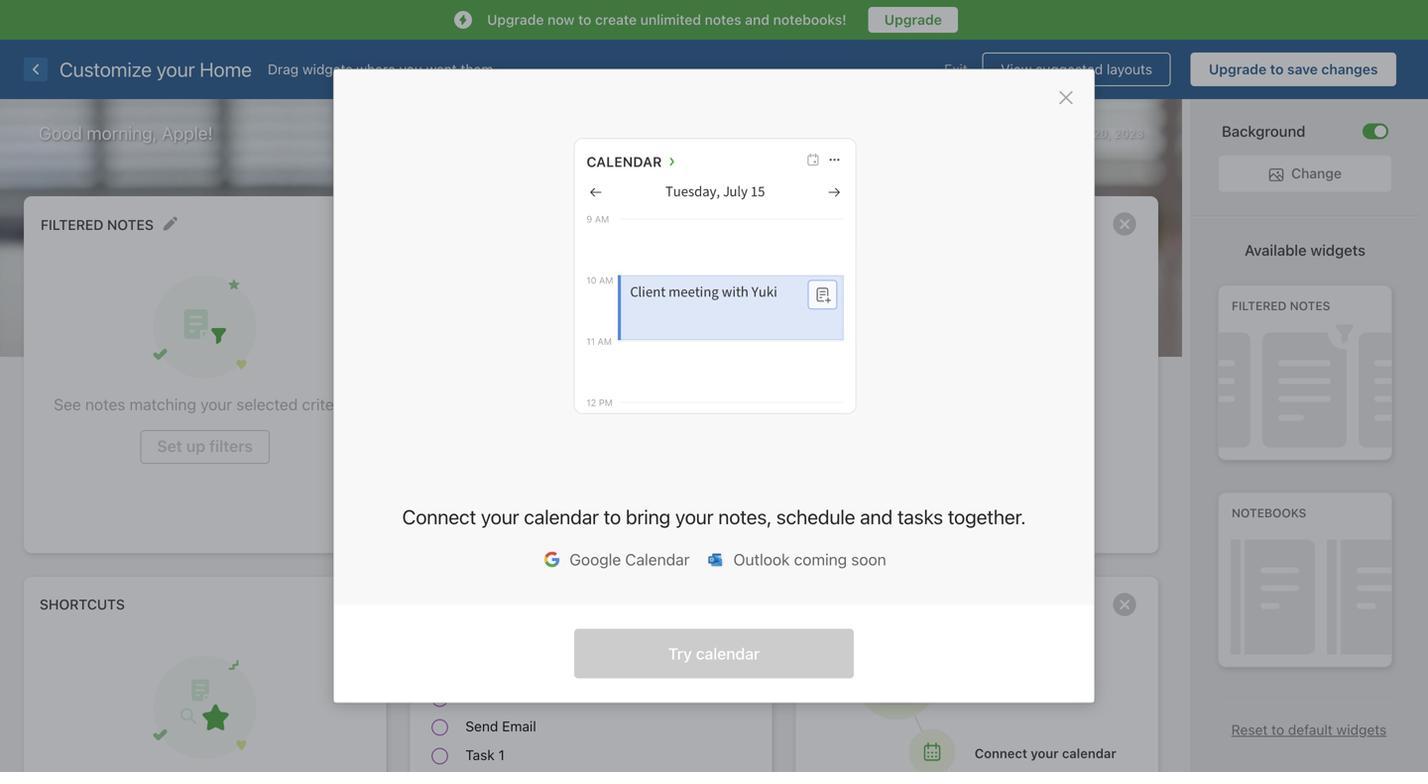 Task type: describe. For each thing, give the bounding box(es) containing it.
view suggested layouts button
[[983, 53, 1171, 86]]

view
[[1001, 61, 1032, 77]]

notes
[[705, 11, 742, 28]]

customize your home
[[60, 58, 252, 81]]

available
[[1245, 241, 1307, 259]]

drag widgets where you want them.
[[268, 61, 497, 77]]

changes
[[1322, 61, 1379, 77]]

reset
[[1232, 722, 1268, 739]]

edit widget title image
[[163, 216, 177, 231]]

try calendar
[[669, 645, 760, 664]]

together.
[[948, 506, 1026, 529]]

change
[[1292, 165, 1342, 182]]

outlook
[[734, 551, 790, 569]]

reset to default widgets
[[1232, 722, 1387, 739]]

to inside button
[[1271, 61, 1284, 77]]

try calendar button
[[574, 630, 854, 679]]

coming
[[794, 551, 847, 569]]

upgrade for upgrade
[[885, 11, 942, 28]]

widgets for drag
[[303, 61, 353, 77]]

wednesday, december 20, 2023
[[946, 126, 1144, 140]]

where
[[357, 61, 396, 77]]

filtered notes button
[[41, 211, 154, 237]]

1 vertical spatial notes
[[1290, 299, 1331, 313]]

december
[[1026, 126, 1090, 140]]

upgrade for upgrade now to create unlimited notes and notebooks!
[[487, 11, 544, 28]]

widgets for available
[[1311, 241, 1366, 259]]

view suggested layouts
[[1001, 61, 1153, 77]]

unlimited
[[641, 11, 701, 28]]

customize
[[60, 58, 152, 81]]

20,
[[1094, 126, 1111, 140]]

default
[[1289, 722, 1333, 739]]

schedule
[[777, 506, 856, 529]]

morning,
[[87, 123, 157, 144]]

good
[[39, 123, 82, 144]]

notebooks!
[[773, 11, 847, 28]]

2023
[[1115, 126, 1144, 140]]

and inside tab panel
[[860, 506, 893, 529]]

0 vertical spatial filtered notes
[[41, 217, 154, 233]]

create
[[595, 11, 637, 28]]

layouts
[[1107, 61, 1153, 77]]

to right now
[[578, 11, 592, 28]]

1 vertical spatial filtered notes
[[1232, 299, 1331, 313]]



Task type: locate. For each thing, give the bounding box(es) containing it.
your right 'bring'
[[676, 506, 714, 529]]

connect
[[402, 506, 476, 529]]

widgets
[[303, 61, 353, 77], [1311, 241, 1366, 259], [1337, 722, 1387, 739]]

notes,
[[719, 506, 772, 529]]

remove image
[[1105, 204, 1145, 244], [719, 585, 759, 625], [1105, 585, 1145, 625]]

filtered
[[41, 217, 104, 233], [1232, 299, 1287, 313]]

notebooks
[[1232, 506, 1307, 520]]

you
[[399, 61, 423, 77]]

0 vertical spatial widgets
[[303, 61, 353, 77]]

notes inside button
[[107, 217, 154, 233]]

1 horizontal spatial and
[[860, 506, 893, 529]]

bring
[[626, 506, 671, 529]]

suggested
[[1036, 61, 1103, 77]]

widgets right available
[[1311, 241, 1366, 259]]

0 horizontal spatial notes
[[107, 217, 154, 233]]

exit button
[[930, 53, 983, 86]]

filtered notes left edit widget title image
[[41, 217, 154, 233]]

0 vertical spatial calendar
[[524, 506, 599, 529]]

calendar right the try
[[696, 645, 760, 664]]

upgrade now to create unlimited notes and notebooks!
[[487, 11, 847, 28]]

1 horizontal spatial filtered
[[1232, 299, 1287, 313]]

0 horizontal spatial your
[[157, 58, 195, 81]]

upgrade left now
[[487, 11, 544, 28]]

remove image
[[333, 585, 372, 625]]

change button
[[1219, 156, 1392, 192]]

to left save
[[1271, 61, 1284, 77]]

filtered inside button
[[41, 217, 104, 233]]

notes
[[107, 217, 154, 233], [1290, 299, 1331, 313]]

and right notes
[[745, 11, 770, 28]]

1 horizontal spatial upgrade
[[885, 11, 942, 28]]

upgrade for upgrade to save changes
[[1209, 61, 1267, 77]]

reset to default widgets button
[[1232, 722, 1387, 739]]

widgets right drag
[[303, 61, 353, 77]]

your left home
[[157, 58, 195, 81]]

calendar inside tab panel
[[524, 506, 599, 529]]

notes left edit widget title image
[[107, 217, 154, 233]]

0 vertical spatial filtered
[[41, 217, 104, 233]]

0 horizontal spatial filtered notes
[[41, 217, 154, 233]]

2 vertical spatial widgets
[[1337, 722, 1387, 739]]

0 horizontal spatial upgrade
[[487, 11, 544, 28]]

0 vertical spatial and
[[745, 11, 770, 28]]

1 horizontal spatial notes
[[1290, 299, 1331, 313]]

your for connect
[[481, 506, 519, 529]]

calendar inside button
[[696, 645, 760, 664]]

0 vertical spatial notes
[[107, 217, 154, 233]]

2 horizontal spatial your
[[676, 506, 714, 529]]

filtered notes
[[41, 217, 154, 233], [1232, 299, 1331, 313]]

calendar
[[524, 506, 599, 529], [696, 645, 760, 664]]

cancel image
[[1053, 84, 1080, 112]]

try
[[669, 645, 692, 664]]

background
[[1222, 123, 1306, 140]]

wednesday,
[[946, 126, 1022, 140]]

apple!
[[162, 123, 213, 144]]

connect your calendar to bring your notes, schedule and tasks together.
[[402, 506, 1026, 529]]

good morning, apple!
[[39, 123, 213, 144]]

to inside tab panel
[[604, 506, 621, 529]]

your right connect
[[481, 506, 519, 529]]

1 vertical spatial and
[[860, 506, 893, 529]]

2 horizontal spatial upgrade
[[1209, 61, 1267, 77]]

upgrade to save changes
[[1209, 61, 1379, 77]]

and up soon
[[860, 506, 893, 529]]

calendar up google
[[524, 506, 599, 529]]

calendar
[[625, 551, 690, 569]]

upgrade left save
[[1209, 61, 1267, 77]]

to right "reset"
[[1272, 722, 1285, 739]]

upgrade
[[487, 11, 544, 28], [885, 11, 942, 28], [1209, 61, 1267, 77]]

connect your calendar to bring your notes, schedule and tasks together. tab panel
[[334, 70, 1094, 606]]

to
[[578, 11, 592, 28], [1271, 61, 1284, 77], [604, 506, 621, 529], [1272, 722, 1285, 739]]

your for customize
[[157, 58, 195, 81]]

tasks
[[898, 506, 944, 529]]

now
[[548, 11, 575, 28]]

available widgets
[[1245, 241, 1366, 259]]

1 horizontal spatial calendar
[[696, 645, 760, 664]]

them.
[[461, 61, 497, 77]]

filtered notes down available
[[1232, 299, 1331, 313]]

google
[[570, 551, 621, 569]]

0 horizontal spatial filtered
[[41, 217, 104, 233]]

filtered down good
[[41, 217, 104, 233]]

soon
[[852, 551, 887, 569]]

0 horizontal spatial calendar
[[524, 506, 599, 529]]

1 horizontal spatial your
[[481, 506, 519, 529]]

1 vertical spatial widgets
[[1311, 241, 1366, 259]]

upgrade button
[[869, 7, 958, 33]]

notes down available widgets
[[1290, 299, 1331, 313]]

0 horizontal spatial and
[[745, 11, 770, 28]]

and
[[745, 11, 770, 28], [860, 506, 893, 529]]

upgrade up exit button
[[885, 11, 942, 28]]

want
[[426, 61, 457, 77]]

to left 'bring'
[[604, 506, 621, 529]]

home
[[200, 58, 252, 81]]

filtered down available
[[1232, 299, 1287, 313]]

save
[[1288, 61, 1318, 77]]

exit
[[945, 61, 968, 77]]

google calendar
[[570, 551, 690, 569]]

1 vertical spatial calendar
[[696, 645, 760, 664]]

upgrade to save changes button
[[1191, 53, 1397, 86]]

outlook coming soon
[[734, 551, 887, 569]]

widgets right default
[[1337, 722, 1387, 739]]

1 horizontal spatial filtered notes
[[1232, 299, 1331, 313]]

your
[[157, 58, 195, 81], [481, 506, 519, 529], [676, 506, 714, 529]]

1 vertical spatial filtered
[[1232, 299, 1287, 313]]

drag
[[268, 61, 299, 77]]



Task type: vqa. For each thing, say whether or not it's contained in the screenshot.
Tab List
no



